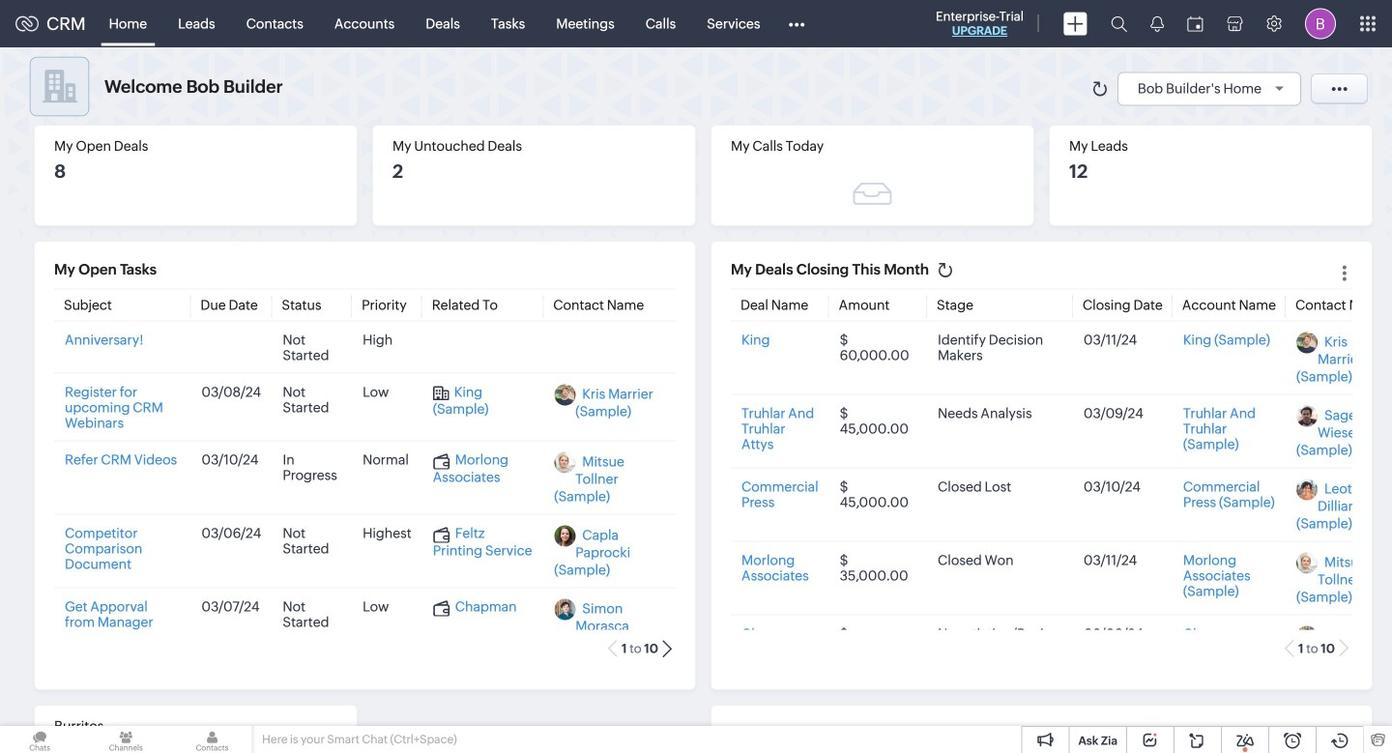 Task type: vqa. For each thing, say whether or not it's contained in the screenshot.
logo
yes



Task type: describe. For each thing, give the bounding box(es) containing it.
profile image
[[1306, 8, 1337, 39]]

profile element
[[1294, 0, 1348, 47]]

signals element
[[1139, 0, 1176, 47]]

chats image
[[0, 726, 79, 753]]

create menu image
[[1064, 12, 1088, 35]]

search element
[[1100, 0, 1139, 47]]

logo image
[[15, 16, 39, 31]]



Task type: locate. For each thing, give the bounding box(es) containing it.
search image
[[1111, 15, 1128, 32]]

calendar image
[[1188, 16, 1204, 31]]

create menu element
[[1052, 0, 1100, 47]]

contacts image
[[173, 726, 252, 753]]

signals image
[[1151, 15, 1164, 32]]

channels image
[[86, 726, 166, 753]]

Other Modules field
[[776, 8, 818, 39]]



